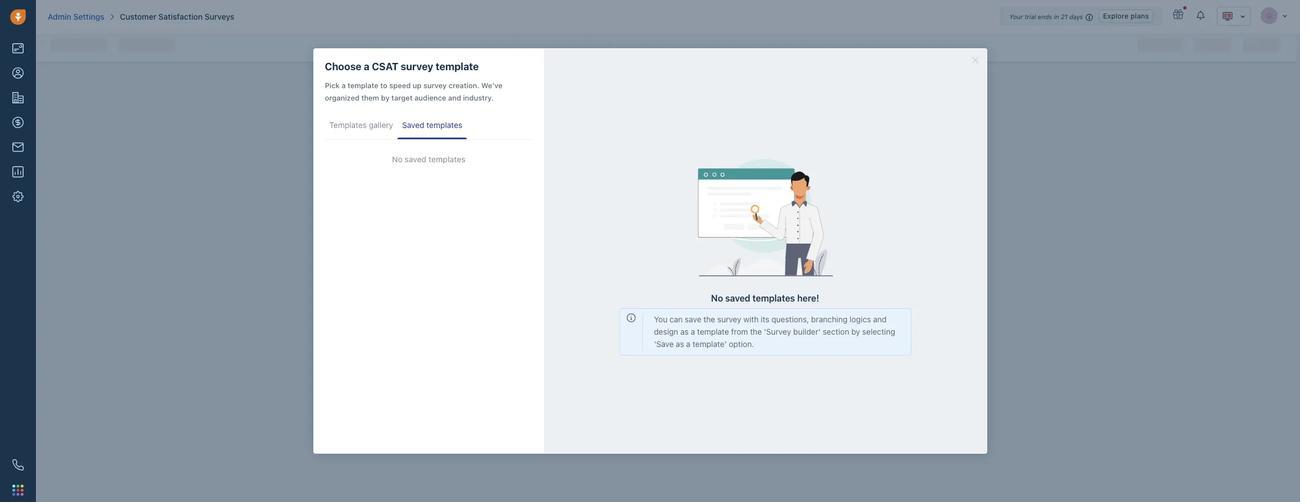 Task type: locate. For each thing, give the bounding box(es) containing it.
explore
[[1104, 12, 1129, 20]]

the
[[704, 315, 715, 324], [750, 327, 762, 337]]

freshworks switcher image
[[12, 485, 24, 496]]

1 vertical spatial by
[[852, 327, 860, 337]]

0 vertical spatial the
[[704, 315, 715, 324]]

templates
[[329, 120, 367, 130]]

template up template'
[[697, 327, 729, 337]]

and up selecting
[[873, 315, 887, 324]]

its
[[761, 315, 770, 324]]

satisfaction
[[158, 12, 203, 21]]

1 vertical spatial and
[[873, 315, 887, 324]]

selecting
[[863, 327, 896, 337]]

option.
[[729, 339, 754, 349]]

by
[[381, 93, 390, 102], [852, 327, 860, 337]]

save
[[685, 315, 702, 324]]

0 horizontal spatial no
[[392, 154, 403, 164]]

0 horizontal spatial by
[[381, 93, 390, 102]]

survey inside pick a template to speed up survey creation. we've organized them by target audience and industry.
[[424, 81, 447, 90]]

saved
[[402, 120, 424, 130]]

a
[[364, 61, 370, 72], [342, 81, 346, 90], [691, 327, 695, 337], [686, 339, 691, 349]]

1 vertical spatial the
[[750, 327, 762, 337]]

0 vertical spatial template
[[436, 61, 479, 72]]

2 vertical spatial template
[[697, 327, 729, 337]]

saved up the with
[[726, 293, 751, 303]]

to
[[381, 81, 388, 90]]

by down logics
[[852, 327, 860, 337]]

ends
[[1038, 13, 1053, 20]]

templates up its
[[753, 293, 795, 303]]

and inside you can save the survey with its questions, branching logics and design as a template from the 'survey builder' section by selecting 'save as a template' option.
[[873, 315, 887, 324]]

your
[[1010, 13, 1023, 20]]

templates
[[427, 120, 463, 130], [429, 154, 466, 164], [753, 293, 795, 303]]

template
[[436, 61, 479, 72], [348, 81, 379, 90], [697, 327, 729, 337]]

organized
[[325, 93, 360, 102]]

a right pick
[[342, 81, 346, 90]]

templates down audience
[[427, 120, 463, 130]]

1 horizontal spatial saved
[[726, 293, 751, 303]]

1 horizontal spatial the
[[750, 327, 762, 337]]

1 horizontal spatial template
[[436, 61, 479, 72]]

saved templates
[[402, 120, 463, 130]]

empty state image
[[698, 159, 833, 277]]

section
[[823, 327, 850, 337]]

from
[[731, 327, 748, 337]]

admin settings link
[[48, 11, 104, 22]]

trial
[[1025, 13, 1036, 20]]

0 vertical spatial no
[[392, 154, 403, 164]]

no up template'
[[711, 293, 723, 303]]

1 horizontal spatial by
[[852, 327, 860, 337]]

survey
[[401, 61, 433, 72], [424, 81, 447, 90], [718, 315, 742, 324]]

1 vertical spatial template
[[348, 81, 379, 90]]

design
[[654, 327, 678, 337]]

saved down saved
[[405, 154, 427, 164]]

templates for no saved templates here!
[[753, 293, 795, 303]]

0 vertical spatial and
[[448, 93, 461, 102]]

1 horizontal spatial no
[[711, 293, 723, 303]]

here!
[[798, 293, 820, 303]]

tab list
[[325, 115, 533, 140]]

survey up from
[[718, 315, 742, 324]]

gallery
[[369, 120, 393, 130]]

survey inside you can save the survey with its questions, branching logics and design as a template from the 'survey builder' section by selecting 'save as a template' option.
[[718, 315, 742, 324]]

pick
[[325, 81, 340, 90]]

0 vertical spatial saved
[[405, 154, 427, 164]]

1 horizontal spatial and
[[873, 315, 887, 324]]

we've
[[482, 81, 503, 90]]

by down to
[[381, 93, 390, 102]]

1 vertical spatial survey
[[424, 81, 447, 90]]

the down the with
[[750, 327, 762, 337]]

pick a template to speed up survey creation. we've organized them by target audience and industry.
[[325, 81, 503, 102]]

no saved templates here!
[[711, 293, 820, 303]]

admin settings
[[48, 12, 104, 21]]

can
[[670, 315, 683, 324]]

and inside pick a template to speed up survey creation. we've organized them by target audience and industry.
[[448, 93, 461, 102]]

2 vertical spatial templates
[[753, 293, 795, 303]]

customer
[[120, 12, 156, 21]]

0 horizontal spatial saved
[[405, 154, 427, 164]]

templates down saved templates
[[429, 154, 466, 164]]

template up them
[[348, 81, 379, 90]]

21
[[1061, 13, 1068, 20]]

0 vertical spatial as
[[681, 327, 689, 337]]

survey up audience
[[424, 81, 447, 90]]

1 vertical spatial saved
[[726, 293, 751, 303]]

0 vertical spatial by
[[381, 93, 390, 102]]

with
[[744, 315, 759, 324]]

template up creation.
[[436, 61, 479, 72]]

industry.
[[463, 93, 494, 102]]

2 vertical spatial survey
[[718, 315, 742, 324]]

and
[[448, 93, 461, 102], [873, 315, 887, 324]]

as
[[681, 327, 689, 337], [676, 339, 684, 349]]

survey up the up
[[401, 61, 433, 72]]

as down can
[[681, 327, 689, 337]]

in
[[1054, 13, 1060, 20]]

no
[[392, 154, 403, 164], [711, 293, 723, 303]]

templates for no saved templates
[[429, 154, 466, 164]]

your trial ends in 21 days
[[1010, 13, 1083, 20]]

a left template'
[[686, 339, 691, 349]]

1 vertical spatial templates
[[429, 154, 466, 164]]

saved
[[405, 154, 427, 164], [726, 293, 751, 303]]

the right save
[[704, 315, 715, 324]]

1 vertical spatial no
[[711, 293, 723, 303]]

a left csat on the left top
[[364, 61, 370, 72]]

0 horizontal spatial template
[[348, 81, 379, 90]]

them
[[361, 93, 379, 102]]

0 horizontal spatial the
[[704, 315, 715, 324]]

phone image
[[12, 460, 24, 471]]

as right 'save
[[676, 339, 684, 349]]

and down creation.
[[448, 93, 461, 102]]

no down saved
[[392, 154, 403, 164]]

2 horizontal spatial template
[[697, 327, 729, 337]]

0 horizontal spatial and
[[448, 93, 461, 102]]

a down save
[[691, 327, 695, 337]]



Task type: vqa. For each thing, say whether or not it's contained in the screenshot.
AS
yes



Task type: describe. For each thing, give the bounding box(es) containing it.
up
[[413, 81, 422, 90]]

'survey
[[764, 327, 791, 337]]

speed
[[390, 81, 411, 90]]

explore plans button
[[1100, 10, 1153, 23]]

tab list containing templates gallery
[[325, 115, 533, 140]]

templates gallery
[[329, 120, 393, 130]]

0 vertical spatial templates
[[427, 120, 463, 130]]

you can save the survey with its questions, branching logics and design as a template from the 'survey builder' section by selecting 'save as a template' option.
[[654, 315, 896, 349]]

saved for no saved templates
[[405, 154, 427, 164]]

admin
[[48, 12, 71, 21]]

you
[[654, 315, 668, 324]]

by inside you can save the survey with its questions, branching logics and design as a template from the 'survey builder' section by selecting 'save as a template' option.
[[852, 327, 860, 337]]

by inside pick a template to speed up survey creation. we've organized them by target audience and industry.
[[381, 93, 390, 102]]

choose
[[325, 61, 362, 72]]

csat
[[372, 61, 399, 72]]

settings
[[73, 12, 104, 21]]

audience
[[415, 93, 446, 102]]

customer satisfaction surveys
[[120, 12, 234, 21]]

1 vertical spatial as
[[676, 339, 684, 349]]

plans
[[1131, 12, 1149, 20]]

template inside you can save the survey with its questions, branching logics and design as a template from the 'survey builder' section by selecting 'save as a template' option.
[[697, 327, 729, 337]]

surveys
[[205, 12, 234, 21]]

saved for no saved templates here!
[[726, 293, 751, 303]]

a inside pick a template to speed up survey creation. we've organized them by target audience and industry.
[[342, 81, 346, 90]]

target
[[392, 93, 413, 102]]

creation.
[[449, 81, 480, 90]]

no for no saved templates here!
[[711, 293, 723, 303]]

no for no saved templates
[[392, 154, 403, 164]]

'save
[[654, 339, 674, 349]]

template'
[[693, 339, 727, 349]]

days
[[1070, 13, 1083, 20]]

choose a csat survey template
[[325, 61, 479, 72]]

builder'
[[794, 327, 821, 337]]

logics
[[850, 315, 871, 324]]

ic_info_icon image
[[1086, 12, 1094, 22]]

branching
[[811, 315, 848, 324]]

questions,
[[772, 315, 809, 324]]

explore plans
[[1104, 12, 1149, 20]]

phone element
[[7, 454, 29, 476]]

no saved templates
[[392, 154, 466, 164]]

template inside pick a template to speed up survey creation. we've organized them by target audience and industry.
[[348, 81, 379, 90]]

0 vertical spatial survey
[[401, 61, 433, 72]]



